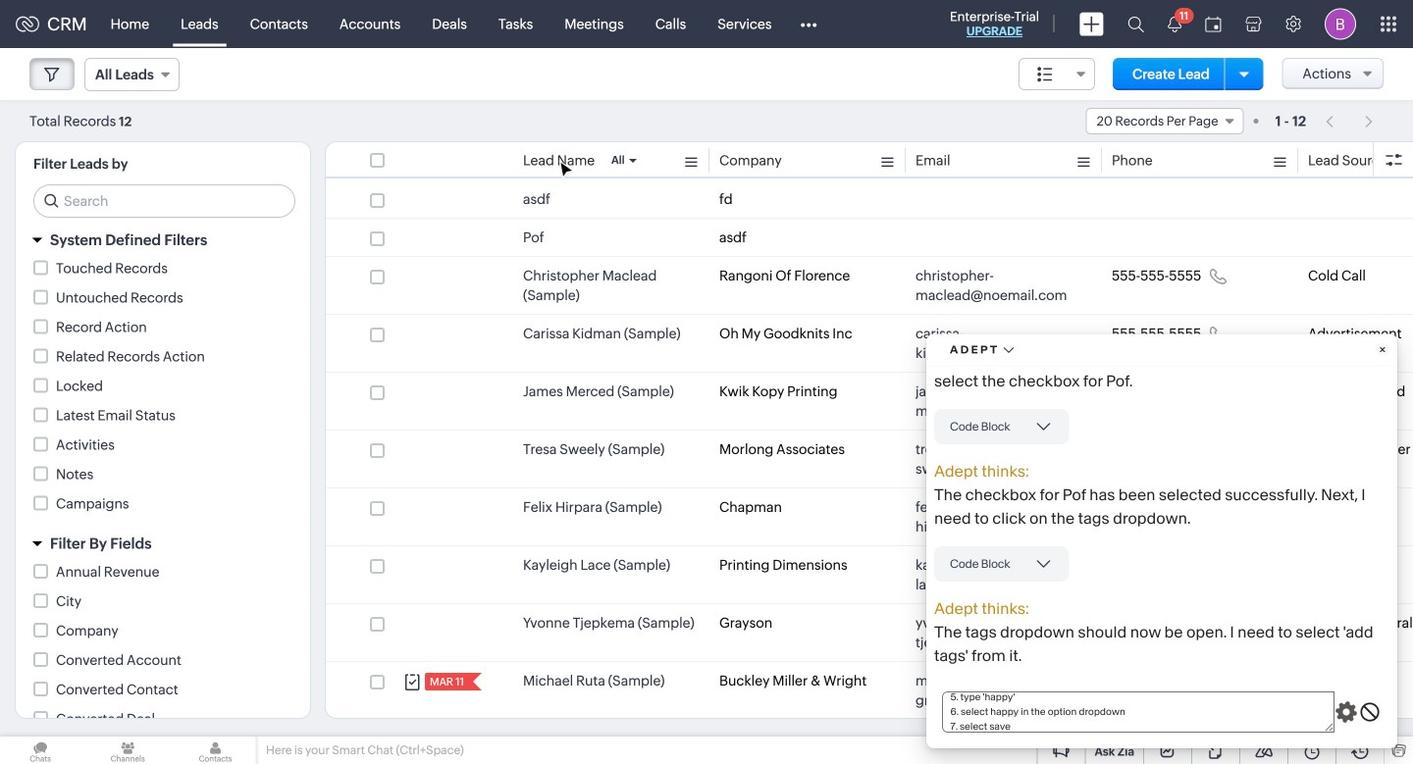 Task type: locate. For each thing, give the bounding box(es) containing it.
none field size
[[1019, 58, 1096, 90]]

create menu element
[[1068, 0, 1116, 48]]

Other Modules field
[[788, 8, 830, 40]]

None field
[[84, 58, 179, 91], [1019, 58, 1096, 90], [1086, 108, 1244, 134], [84, 58, 179, 91], [1086, 108, 1244, 134]]

search image
[[1128, 16, 1144, 32]]

contacts image
[[175, 737, 256, 765]]

Search text field
[[34, 186, 294, 217]]

create menu image
[[1080, 12, 1104, 36]]

row group
[[326, 181, 1413, 765]]

navigation
[[1316, 107, 1384, 135]]



Task type: describe. For each thing, give the bounding box(es) containing it.
calendar image
[[1205, 16, 1222, 32]]

channels image
[[88, 737, 168, 765]]

size image
[[1038, 66, 1053, 83]]

logo image
[[16, 16, 39, 32]]

search element
[[1116, 0, 1156, 48]]

profile element
[[1313, 0, 1368, 48]]

profile image
[[1325, 8, 1356, 40]]

chats image
[[0, 737, 81, 765]]

signals element
[[1156, 0, 1194, 48]]



Task type: vqa. For each thing, say whether or not it's contained in the screenshot.
the bottommost Meetings
no



